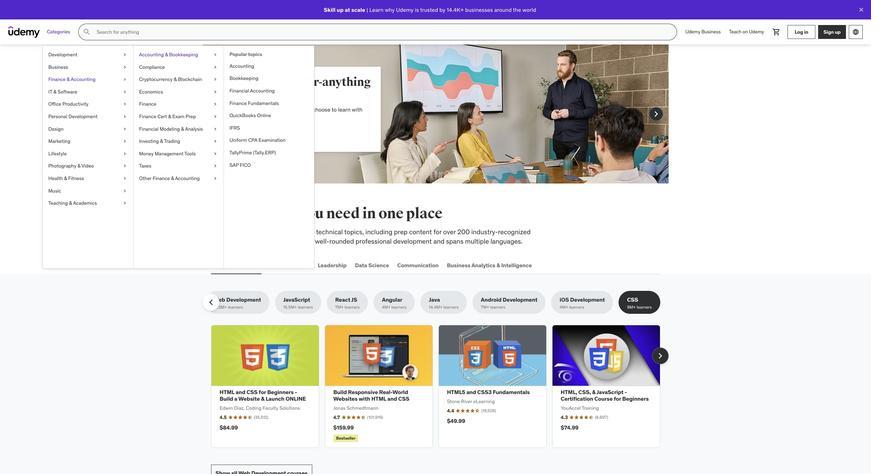 Task type: vqa. For each thing, say whether or not it's contained in the screenshot.


Task type: describe. For each thing, give the bounding box(es) containing it.
web for web development
[[212, 262, 224, 269]]

online
[[257, 112, 271, 119]]

14.4m+
[[429, 305, 443, 310]]

carousel element containing html and css for beginners - build a website & launch online
[[211, 325, 669, 448]]

angular
[[382, 296, 402, 303]]

trading
[[164, 138, 180, 144]]

fico
[[240, 162, 251, 168]]

xsmall image for personal development
[[122, 113, 128, 120]]

photography & video link
[[43, 160, 133, 172]]

next image
[[655, 350, 666, 362]]

categories
[[47, 29, 70, 35]]

photography
[[48, 163, 76, 169]]

& left video
[[77, 163, 80, 169]]

intelligence
[[501, 262, 532, 269]]

finance & accounting
[[48, 76, 95, 82]]

& inside html, css, & javascript - certification course for beginners
[[592, 389, 596, 396]]

9m+
[[627, 305, 636, 310]]

7m+ for android development
[[481, 305, 489, 310]]

workplace
[[260, 228, 291, 236]]

& right cert at the top left of the page
[[168, 113, 171, 120]]

teach on udemy link
[[725, 24, 768, 40]]

bookkeeping inside accounting & bookkeeping link
[[169, 51, 198, 58]]

xsmall image for photography & video
[[122, 163, 128, 170]]

topics,
[[344, 228, 364, 236]]

development for web development
[[225, 262, 260, 269]]

1 vertical spatial in
[[362, 205, 376, 223]]

build inside html and css for beginners - build a website & launch online
[[220, 395, 233, 402]]

& down taxes 'link'
[[171, 175, 174, 182]]

xsmall image for cryptocurrency & blockchain
[[212, 76, 218, 83]]

choose a language image
[[852, 29, 859, 35]]

world
[[393, 389, 408, 396]]

to inside the covering critical workplace skills to technical topics, including prep content for over 200 industry-recognized certifications, our catalog supports well-rounded professional development and spans multiple languages.
[[309, 228, 315, 236]]

development for personal development
[[69, 113, 98, 120]]

and inside html and css for beginners - build a website & launch online
[[236, 389, 245, 396]]

xsmall image for marketing
[[122, 138, 128, 145]]

finance cert & exam prep link
[[134, 111, 224, 123]]

course
[[594, 395, 613, 402]]

certifications,
[[211, 237, 251, 245]]

economics
[[139, 89, 163, 95]]

business for business analytics & intelligence
[[447, 262, 471, 269]]

css3
[[477, 389, 492, 396]]

xsmall image for lifestyle
[[122, 151, 128, 157]]

javascript inside html, css, & javascript - certification course for beginners
[[597, 389, 624, 396]]

- inside html, css, & javascript - certification course for beginners
[[625, 389, 627, 396]]

development link
[[43, 49, 133, 61]]

spans
[[446, 237, 464, 245]]

and inside the covering critical workplace skills to technical topics, including prep content for over 200 industry-recognized certifications, our catalog supports well-rounded professional development and spans multiple languages.
[[433, 237, 445, 245]]

html, css, & javascript - certification course for beginners
[[561, 389, 649, 402]]

java 14.4m+ learners
[[429, 296, 459, 310]]

finance inside finance link
[[139, 101, 156, 107]]

development for web development 12.2m+ learners
[[226, 296, 261, 303]]

analytics
[[472, 262, 495, 269]]

css inside html and css for beginners - build a website & launch online
[[247, 389, 258, 396]]

critical
[[239, 228, 259, 236]]

for inside the covering critical workplace skills to technical topics, including prep content for over 200 industry-recognized certifications, our catalog supports well-rounded professional development and spans multiple languages.
[[434, 228, 442, 236]]

log in link
[[788, 25, 816, 39]]

examination
[[259, 137, 286, 143]]

financial for financial accounting
[[230, 88, 249, 94]]

leadership button
[[316, 257, 348, 274]]

a inside html and css for beginners - build a website & launch online
[[234, 395, 237, 402]]

javascript 15.5m+ learners
[[283, 296, 313, 310]]

up for sign
[[835, 29, 841, 35]]

management
[[155, 151, 183, 157]]

health & fitness link
[[43, 172, 133, 185]]

html5 and css3 fundamentals link
[[447, 389, 530, 396]]

finance fundamentals
[[230, 100, 279, 106]]

shopping cart with 0 items image
[[772, 28, 781, 36]]

it certifications button
[[267, 257, 311, 274]]

development for android development 7m+ learners
[[503, 296, 537, 303]]

businesses
[[465, 6, 493, 13]]

tallyprime
[[230, 150, 252, 156]]

cpa
[[248, 137, 257, 143]]

scale
[[351, 6, 365, 13]]

around
[[494, 6, 512, 13]]

data science
[[355, 262, 389, 269]]

cryptocurrency
[[139, 76, 173, 82]]

close image
[[858, 6, 865, 13]]

topic filters element
[[203, 291, 660, 314]]

submit search image
[[83, 28, 91, 36]]

bookkeeping inside bookkeeping link
[[230, 75, 258, 82]]

build for teams
[[236, 75, 266, 89]]

html and css for beginners - build a website & launch online
[[220, 389, 306, 402]]

xsmall image for other finance & accounting
[[212, 175, 218, 182]]

accounting down bookkeeping link at the left of the page
[[250, 88, 275, 94]]

it for it & software
[[48, 89, 52, 95]]

at
[[345, 6, 350, 13]]

learners inside java 14.4m+ learners
[[444, 305, 459, 310]]

fitness
[[68, 175, 84, 182]]

xsmall image for finance
[[212, 101, 218, 108]]

learners inside "android development 7m+ learners"
[[490, 305, 505, 310]]

accounting & bookkeeping link
[[134, 49, 224, 61]]

200
[[457, 228, 470, 236]]

multiple
[[465, 237, 489, 245]]

music
[[48, 188, 61, 194]]

web development
[[212, 262, 260, 269]]

financial for financial modeling & analysis
[[139, 126, 159, 132]]

log in
[[795, 29, 808, 35]]

xsmall image for economics
[[212, 89, 218, 95]]

organizations
[[278, 106, 311, 113]]

recognized
[[498, 228, 531, 236]]

accounting down taxes 'link'
[[175, 175, 200, 182]]

xsmall image for design
[[122, 126, 128, 133]]

next image
[[651, 109, 662, 120]]

business analytics & intelligence
[[447, 262, 532, 269]]

see
[[236, 106, 246, 113]]

0 vertical spatial a
[[263, 132, 266, 138]]

analysis
[[185, 126, 203, 132]]

well-
[[315, 237, 329, 245]]

by
[[440, 6, 445, 13]]

data science button
[[354, 257, 390, 274]]

& up software
[[67, 76, 70, 82]]

catalog
[[264, 237, 286, 245]]

compliance
[[139, 64, 165, 70]]

android development 7m+ learners
[[481, 296, 537, 310]]

investing & trading
[[139, 138, 180, 144]]

& left analysis
[[181, 126, 184, 132]]

12.2m+
[[213, 305, 227, 310]]

it certifications
[[268, 262, 310, 269]]

financial accounting
[[230, 88, 275, 94]]

accounting down the popular
[[230, 63, 254, 69]]

learners inside ios development 4m+ learners
[[569, 305, 584, 310]]

web for web development 12.2m+ learners
[[213, 296, 225, 303]]

with inside build responsive real-world websites with html and css
[[359, 395, 370, 402]]

tallyprime (tally.erp) link
[[224, 147, 314, 159]]

music link
[[43, 185, 133, 197]]

4m+ inside ios development 4m+ learners
[[560, 305, 568, 310]]

accounting up compliance
[[139, 51, 164, 58]]

tallyprime (tally.erp)
[[230, 150, 276, 156]]

covering critical workplace skills to technical topics, including prep content for over 200 industry-recognized certifications, our catalog supports well-rounded professional development and spans multiple languages.
[[211, 228, 531, 245]]

investing & trading link
[[134, 135, 224, 148]]

react js 7m+ learners
[[335, 296, 360, 310]]

js
[[351, 296, 357, 303]]

with inside build ready-for-anything teams see why leading organizations choose to learn with udemy business.
[[352, 106, 362, 113]]

for inside html, css, & javascript - certification course for beginners
[[614, 395, 621, 402]]

website
[[238, 395, 260, 402]]

financial modeling & analysis link
[[134, 123, 224, 135]]

sap fico
[[230, 162, 251, 168]]

xsmall image for business
[[122, 64, 128, 71]]

finance for finance cert & exam prep
[[139, 113, 156, 120]]

fundamentals inside accounting & bookkeeping element
[[248, 100, 279, 106]]

all the skills you need in one place
[[211, 205, 442, 223]]

professional
[[356, 237, 392, 245]]

teach on udemy
[[729, 29, 764, 35]]

learners inside the angular 4m+ learners
[[392, 305, 407, 310]]

& inside 'link'
[[69, 200, 72, 206]]

learners inside web development 12.2m+ learners
[[228, 305, 243, 310]]

xsmall image for financial modeling & analysis
[[212, 126, 218, 133]]

industry-
[[471, 228, 498, 236]]



Task type: locate. For each thing, give the bounding box(es) containing it.
0 horizontal spatial in
[[362, 205, 376, 223]]

previous image
[[210, 109, 221, 120], [205, 297, 216, 308]]

1 vertical spatial bookkeeping
[[230, 75, 258, 82]]

css up 9m+
[[627, 296, 638, 303]]

it left certifications
[[268, 262, 273, 269]]

and
[[433, 237, 445, 245], [236, 389, 245, 396], [466, 389, 476, 396], [387, 395, 397, 402]]

java
[[429, 296, 440, 303]]

sign up
[[824, 29, 841, 35]]

0 horizontal spatial up
[[337, 6, 344, 13]]

finance inside finance cert & exam prep link
[[139, 113, 156, 120]]

1 vertical spatial business
[[48, 64, 68, 70]]

& right css, on the right bottom of page
[[592, 389, 596, 396]]

javascript right css, on the right bottom of page
[[597, 389, 624, 396]]

|
[[367, 6, 368, 13]]

1 horizontal spatial javascript
[[597, 389, 624, 396]]

xsmall image inside taxes 'link'
[[212, 163, 218, 170]]

xsmall image inside photography & video link
[[122, 163, 128, 170]]

finance down economics
[[139, 101, 156, 107]]

languages.
[[491, 237, 523, 245]]

beginners inside html, css, & javascript - certification course for beginners
[[622, 395, 649, 402]]

1 vertical spatial to
[[309, 228, 315, 236]]

& up compliance link
[[165, 51, 168, 58]]

financial up 'investing'
[[139, 126, 159, 132]]

development inside ios development 4m+ learners
[[570, 296, 605, 303]]

finance up it & software
[[48, 76, 66, 82]]

1 vertical spatial it
[[268, 262, 273, 269]]

udemy business
[[686, 29, 721, 35]]

2 4m+ from the left
[[560, 305, 568, 310]]

in up including
[[362, 205, 376, 223]]

0 horizontal spatial the
[[234, 205, 256, 223]]

finance right other
[[153, 175, 170, 182]]

development inside development link
[[48, 51, 77, 58]]

& up office
[[53, 89, 56, 95]]

0 horizontal spatial -
[[295, 389, 297, 396]]

- inside html and css for beginners - build a website & launch online
[[295, 389, 297, 396]]

up right sign
[[835, 29, 841, 35]]

1 vertical spatial web
[[213, 296, 225, 303]]

why right see
[[247, 106, 257, 113]]

xsmall image inside development link
[[122, 51, 128, 58]]

why right the learn
[[385, 6, 395, 13]]

1 horizontal spatial 4m+
[[560, 305, 568, 310]]

finance for finance fundamentals
[[230, 100, 247, 106]]

xsmall image inside finance link
[[212, 101, 218, 108]]

1 7m+ from the left
[[335, 305, 344, 310]]

0 horizontal spatial javascript
[[283, 296, 310, 303]]

beginners right website
[[267, 389, 294, 396]]

money management tools
[[139, 151, 196, 157]]

skills inside the covering critical workplace skills to technical topics, including prep content for over 200 industry-recognized certifications, our catalog supports well-rounded professional development and spans multiple languages.
[[292, 228, 307, 236]]

previous image for topic filters element
[[205, 297, 216, 308]]

0 horizontal spatial bookkeeping
[[169, 51, 198, 58]]

leadership
[[318, 262, 347, 269]]

request a demo link
[[236, 127, 286, 144]]

learn
[[338, 106, 351, 113]]

to inside build ready-for-anything teams see why leading organizations choose to learn with udemy business.
[[332, 106, 337, 113]]

1 horizontal spatial a
[[263, 132, 266, 138]]

2 horizontal spatial for
[[614, 395, 621, 402]]

xsmall image inside investing & trading link
[[212, 138, 218, 145]]

request
[[240, 132, 262, 138]]

world
[[523, 6, 536, 13]]

for left over
[[434, 228, 442, 236]]

xsmall image inside business link
[[122, 64, 128, 71]]

(tally.erp)
[[253, 150, 276, 156]]

investing
[[139, 138, 159, 144]]

web up 12.2m+
[[213, 296, 225, 303]]

over
[[443, 228, 456, 236]]

0 horizontal spatial 7m+
[[335, 305, 344, 310]]

react
[[335, 296, 350, 303]]

it for it certifications
[[268, 262, 273, 269]]

uniform cpa examination link
[[224, 134, 314, 147]]

1 horizontal spatial bookkeeping
[[230, 75, 258, 82]]

udemy inside build ready-for-anything teams see why leading organizations choose to learn with udemy business.
[[236, 114, 253, 121]]

- right launch
[[295, 389, 297, 396]]

business down spans
[[447, 262, 471, 269]]

taxes
[[139, 163, 151, 169]]

xsmall image for finance cert & exam prep
[[212, 113, 218, 120]]

with right learn
[[352, 106, 362, 113]]

for right course
[[614, 395, 621, 402]]

with right the "websites"
[[359, 395, 370, 402]]

accounting down business link
[[71, 76, 95, 82]]

for
[[434, 228, 442, 236], [259, 389, 266, 396], [614, 395, 621, 402]]

xsmall image for accounting & bookkeeping
[[212, 51, 218, 58]]

4m+ inside the angular 4m+ learners
[[382, 305, 391, 310]]

learners inside javascript 15.5m+ learners
[[298, 305, 313, 310]]

1 vertical spatial the
[[234, 205, 256, 223]]

xsmall image inside compliance link
[[212, 64, 218, 71]]

skills up supports
[[292, 228, 307, 236]]

finance left cert at the top left of the page
[[139, 113, 156, 120]]

exam
[[172, 113, 184, 120]]

0 vertical spatial javascript
[[283, 296, 310, 303]]

udemy business link
[[681, 24, 725, 40]]

demo
[[267, 132, 282, 138]]

taxes link
[[134, 160, 224, 172]]

the left world
[[513, 6, 521, 13]]

& down compliance link
[[174, 76, 177, 82]]

4m+ down angular
[[382, 305, 391, 310]]

0 vertical spatial with
[[352, 106, 362, 113]]

0 vertical spatial skills
[[259, 205, 296, 223]]

development inside the personal development link
[[69, 113, 98, 120]]

fundamentals inside carousel element
[[493, 389, 530, 396]]

1 horizontal spatial it
[[268, 262, 273, 269]]

xsmall image for health & fitness
[[122, 175, 128, 182]]

1 vertical spatial why
[[247, 106, 257, 113]]

1 horizontal spatial beginners
[[622, 395, 649, 402]]

leading
[[258, 106, 276, 113]]

communication
[[397, 262, 439, 269]]

0 horizontal spatial it
[[48, 89, 52, 95]]

2 7m+ from the left
[[481, 305, 489, 310]]

previous image for carousel element containing build ready-for-anything teams
[[210, 109, 221, 120]]

2 vertical spatial business
[[447, 262, 471, 269]]

& inside html and css for beginners - build a website & launch online
[[261, 395, 265, 402]]

1 horizontal spatial css
[[398, 395, 409, 402]]

skill up at scale | learn why udemy is trusted by 14.4k+ businesses around the world
[[324, 6, 536, 13]]

content
[[409, 228, 432, 236]]

& left launch
[[261, 395, 265, 402]]

learners inside react js 7m+ learners
[[345, 305, 360, 310]]

request a demo
[[240, 132, 282, 138]]

business up finance & accounting
[[48, 64, 68, 70]]

0 horizontal spatial beginners
[[267, 389, 294, 396]]

javascript inside javascript 15.5m+ learners
[[283, 296, 310, 303]]

xsmall image inside it & software link
[[122, 89, 128, 95]]

& right teaching
[[69, 200, 72, 206]]

xsmall image inside money management tools link
[[212, 151, 218, 157]]

learn
[[369, 6, 384, 13]]

why for |
[[385, 6, 395, 13]]

finance for finance & accounting
[[48, 76, 66, 82]]

xsmall image inside music link
[[122, 188, 128, 194]]

web down certifications,
[[212, 262, 224, 269]]

xsmall image inside marketing link
[[122, 138, 128, 145]]

html, css, & javascript - certification course for beginners link
[[561, 389, 649, 402]]

technical
[[316, 228, 343, 236]]

up for skill
[[337, 6, 344, 13]]

2 - from the left
[[625, 389, 627, 396]]

compliance link
[[134, 61, 224, 73]]

0 horizontal spatial why
[[247, 106, 257, 113]]

1 horizontal spatial -
[[625, 389, 627, 396]]

0 horizontal spatial fundamentals
[[248, 100, 279, 106]]

1 horizontal spatial business
[[447, 262, 471, 269]]

1 horizontal spatial the
[[513, 6, 521, 13]]

& left 'trading'
[[160, 138, 163, 144]]

0 vertical spatial to
[[332, 106, 337, 113]]

1 - from the left
[[295, 389, 297, 396]]

6 learners from the left
[[490, 305, 505, 310]]

carousel element containing build ready-for-anything teams
[[203, 45, 669, 184]]

14.4k+
[[447, 6, 464, 13]]

0 horizontal spatial to
[[309, 228, 315, 236]]

to up supports
[[309, 228, 315, 236]]

accounting & bookkeeping element
[[224, 46, 314, 268]]

xsmall image inside office productivity link
[[122, 101, 128, 108]]

popular topics
[[230, 51, 262, 57]]

html left world
[[371, 395, 386, 402]]

xsmall image
[[122, 51, 128, 58], [122, 101, 128, 108], [122, 126, 128, 133], [212, 126, 218, 133], [122, 138, 128, 145], [212, 138, 218, 145], [212, 151, 218, 157], [122, 163, 128, 170], [122, 175, 128, 182], [122, 200, 128, 207]]

1 vertical spatial javascript
[[597, 389, 624, 396]]

productivity
[[62, 101, 88, 107]]

money
[[139, 151, 154, 157]]

1 vertical spatial carousel element
[[211, 325, 669, 448]]

1 horizontal spatial in
[[804, 29, 808, 35]]

0 vertical spatial in
[[804, 29, 808, 35]]

css inside css 9m+ learners
[[627, 296, 638, 303]]

7m+ inside "android development 7m+ learners"
[[481, 305, 489, 310]]

build responsive real-world websites with html and css
[[333, 389, 409, 402]]

udemy image
[[8, 26, 40, 38]]

xsmall image for teaching & academics
[[122, 200, 128, 207]]

covering
[[211, 228, 237, 236]]

fundamentals up online
[[248, 100, 279, 106]]

including
[[366, 228, 392, 236]]

why inside build ready-for-anything teams see why leading organizations choose to learn with udemy business.
[[247, 106, 257, 113]]

development down certifications,
[[225, 262, 260, 269]]

html left website
[[220, 389, 234, 396]]

build up finance fundamentals
[[236, 75, 266, 89]]

build inside build ready-for-anything teams see why leading organizations choose to learn with udemy business.
[[236, 75, 266, 89]]

bookkeeping up financial accounting
[[230, 75, 258, 82]]

other finance & accounting
[[139, 175, 200, 182]]

2 horizontal spatial build
[[333, 389, 347, 396]]

financial inside accounting & bookkeeping element
[[230, 88, 249, 94]]

0 horizontal spatial for
[[259, 389, 266, 396]]

finance inside other finance & accounting link
[[153, 175, 170, 182]]

to left learn
[[332, 106, 337, 113]]

1 horizontal spatial for
[[434, 228, 442, 236]]

xsmall image inside accounting & bookkeeping link
[[212, 51, 218, 58]]

-
[[295, 389, 297, 396], [625, 389, 627, 396]]

& inside button
[[497, 262, 500, 269]]

xsmall image inside 'cryptocurrency & blockchain' link
[[212, 76, 218, 83]]

prep
[[186, 113, 196, 120]]

xsmall image inside financial modeling & analysis link
[[212, 126, 218, 133]]

design
[[48, 126, 64, 132]]

1 vertical spatial up
[[835, 29, 841, 35]]

& right analytics
[[497, 262, 500, 269]]

and inside build responsive real-world websites with html and css
[[387, 395, 397, 402]]

7m+ down react
[[335, 305, 344, 310]]

1 vertical spatial financial
[[139, 126, 159, 132]]

carousel element
[[203, 45, 669, 184], [211, 325, 669, 448]]

development down office productivity link
[[69, 113, 98, 120]]

for left 'online'
[[259, 389, 266, 396]]

xsmall image inside economics link
[[212, 89, 218, 95]]

& right health
[[64, 175, 67, 182]]

css left launch
[[247, 389, 258, 396]]

web inside web development button
[[212, 262, 224, 269]]

html inside build responsive real-world websites with html and css
[[371, 395, 386, 402]]

0 vertical spatial the
[[513, 6, 521, 13]]

4 learners from the left
[[392, 305, 407, 310]]

0 vertical spatial fundamentals
[[248, 100, 279, 106]]

1 vertical spatial a
[[234, 395, 237, 402]]

skills up workplace
[[259, 205, 296, 223]]

2 horizontal spatial css
[[627, 296, 638, 303]]

xsmall image inside the personal development link
[[122, 113, 128, 120]]

topics
[[248, 51, 262, 57]]

finance
[[48, 76, 66, 82], [230, 100, 247, 106], [139, 101, 156, 107], [139, 113, 156, 120], [153, 175, 170, 182]]

xsmall image for compliance
[[212, 64, 218, 71]]

blockchain
[[178, 76, 202, 82]]

0 horizontal spatial css
[[247, 389, 258, 396]]

sign
[[824, 29, 834, 35]]

fundamentals right css3
[[493, 389, 530, 396]]

xsmall image inside finance cert & exam prep link
[[212, 113, 218, 120]]

0 vertical spatial carousel element
[[203, 45, 669, 184]]

4m+ down ios
[[560, 305, 568, 310]]

beginners inside html and css for beginners - build a website & launch online
[[267, 389, 294, 396]]

2 horizontal spatial business
[[702, 29, 721, 35]]

1 horizontal spatial build
[[236, 75, 266, 89]]

1 vertical spatial previous image
[[205, 297, 216, 308]]

3 learners from the left
[[345, 305, 360, 310]]

0 vertical spatial financial
[[230, 88, 249, 94]]

video
[[82, 163, 94, 169]]

development inside web development button
[[225, 262, 260, 269]]

beginners right course
[[622, 395, 649, 402]]

1 horizontal spatial up
[[835, 29, 841, 35]]

1 learners from the left
[[228, 305, 243, 310]]

1 4m+ from the left
[[382, 305, 391, 310]]

build for websites
[[333, 389, 347, 396]]

Search for anything text field
[[95, 26, 668, 38]]

1 vertical spatial skills
[[292, 228, 307, 236]]

xsmall image for investing & trading
[[212, 138, 218, 145]]

0 vertical spatial bookkeeping
[[169, 51, 198, 58]]

7m+ inside react js 7m+ learners
[[335, 305, 344, 310]]

development inside "android development 7m+ learners"
[[503, 296, 537, 303]]

to
[[332, 106, 337, 113], [309, 228, 315, 236]]

software
[[58, 89, 77, 95]]

development inside web development 12.2m+ learners
[[226, 296, 261, 303]]

all
[[211, 205, 231, 223]]

1 horizontal spatial to
[[332, 106, 337, 113]]

business for business
[[48, 64, 68, 70]]

5 learners from the left
[[444, 305, 459, 310]]

css,
[[578, 389, 591, 396]]

development right ios
[[570, 296, 605, 303]]

0 horizontal spatial financial
[[139, 126, 159, 132]]

business
[[702, 29, 721, 35], [48, 64, 68, 70], [447, 262, 471, 269]]

office
[[48, 101, 61, 107]]

css inside build responsive real-world websites with html and css
[[398, 395, 409, 402]]

build left responsive
[[333, 389, 347, 396]]

you
[[299, 205, 324, 223]]

development up 12.2m+
[[226, 296, 261, 303]]

7 learners from the left
[[569, 305, 584, 310]]

xsmall image for taxes
[[212, 163, 218, 170]]

supports
[[287, 237, 313, 245]]

4m+
[[382, 305, 391, 310], [560, 305, 568, 310]]

financial up see
[[230, 88, 249, 94]]

personal development
[[48, 113, 98, 120]]

business link
[[43, 61, 133, 73]]

ios development 4m+ learners
[[560, 296, 605, 310]]

lifestyle link
[[43, 148, 133, 160]]

choose
[[312, 106, 330, 113]]

1 horizontal spatial why
[[385, 6, 395, 13]]

development
[[48, 51, 77, 58], [69, 113, 98, 120], [225, 262, 260, 269], [226, 296, 261, 303], [503, 296, 537, 303], [570, 296, 605, 303]]

css right real-
[[398, 395, 409, 402]]

xsmall image inside design link
[[122, 126, 128, 133]]

popular
[[230, 51, 247, 57]]

xsmall image inside teaching & academics 'link'
[[122, 200, 128, 207]]

xsmall image for development
[[122, 51, 128, 58]]

javascript up 15.5m+
[[283, 296, 310, 303]]

beginners
[[267, 389, 294, 396], [622, 395, 649, 402]]

build inside build responsive real-world websites with html and css
[[333, 389, 347, 396]]

in right log
[[804, 29, 808, 35]]

finance inside finance & accounting link
[[48, 76, 66, 82]]

sap fico link
[[224, 159, 314, 172]]

7m+ for react js
[[335, 305, 344, 310]]

2 learners from the left
[[298, 305, 313, 310]]

0 vertical spatial it
[[48, 89, 52, 95]]

- right course
[[625, 389, 627, 396]]

quickbooks
[[230, 112, 256, 119]]

for inside html and css for beginners - build a website & launch online
[[259, 389, 266, 396]]

finance up quickbooks
[[230, 100, 247, 106]]

1 vertical spatial fundamentals
[[493, 389, 530, 396]]

xsmall image
[[212, 51, 218, 58], [122, 64, 128, 71], [212, 64, 218, 71], [122, 76, 128, 83], [212, 76, 218, 83], [122, 89, 128, 95], [212, 89, 218, 95], [212, 101, 218, 108], [122, 113, 128, 120], [212, 113, 218, 120], [122, 151, 128, 157], [212, 163, 218, 170], [212, 175, 218, 182], [122, 188, 128, 194]]

0 vertical spatial previous image
[[210, 109, 221, 120]]

0 vertical spatial up
[[337, 6, 344, 13]]

8 learners from the left
[[637, 305, 652, 310]]

html inside html and css for beginners - build a website & launch online
[[220, 389, 234, 396]]

development down the categories dropdown button
[[48, 51, 77, 58]]

xsmall image for money management tools
[[212, 151, 218, 157]]

0 horizontal spatial 4m+
[[382, 305, 391, 310]]

business left teach
[[702, 29, 721, 35]]

xsmall image inside "lifestyle" link
[[122, 151, 128, 157]]

accounting link
[[224, 60, 314, 72]]

xsmall image for it & software
[[122, 89, 128, 95]]

the up critical at the top of page
[[234, 205, 256, 223]]

1 horizontal spatial html
[[371, 395, 386, 402]]

teaching & academics
[[48, 200, 97, 206]]

0 horizontal spatial business
[[48, 64, 68, 70]]

it up office
[[48, 89, 52, 95]]

build left website
[[220, 395, 233, 402]]

xsmall image for finance & accounting
[[122, 76, 128, 83]]

it inside button
[[268, 262, 273, 269]]

0 vertical spatial why
[[385, 6, 395, 13]]

0 vertical spatial web
[[212, 262, 224, 269]]

xsmall image inside other finance & accounting link
[[212, 175, 218, 182]]

bookkeeping up compliance link
[[169, 51, 198, 58]]

0 horizontal spatial a
[[234, 395, 237, 402]]

bookkeeping link
[[224, 72, 314, 85]]

0 vertical spatial business
[[702, 29, 721, 35]]

previous image inside topic filters element
[[205, 297, 216, 308]]

0 horizontal spatial html
[[220, 389, 234, 396]]

7m+ down "android"
[[481, 305, 489, 310]]

for-
[[303, 75, 322, 89]]

learners inside css 9m+ learners
[[637, 305, 652, 310]]

web inside web development 12.2m+ learners
[[213, 296, 225, 303]]

1 horizontal spatial 7m+
[[481, 305, 489, 310]]

1 vertical spatial with
[[359, 395, 370, 402]]

uniform cpa examination
[[230, 137, 286, 143]]

xsmall image inside health & fitness link
[[122, 175, 128, 182]]

xsmall image for music
[[122, 188, 128, 194]]

finance inside 'finance fundamentals' link
[[230, 100, 247, 106]]

1 horizontal spatial financial
[[230, 88, 249, 94]]

business inside button
[[447, 262, 471, 269]]

economics link
[[134, 86, 224, 98]]

1 horizontal spatial fundamentals
[[493, 389, 530, 396]]

development for ios development 4m+ learners
[[570, 296, 605, 303]]

0 horizontal spatial build
[[220, 395, 233, 402]]

xsmall image for office productivity
[[122, 101, 128, 108]]

cryptocurrency & blockchain link
[[134, 73, 224, 86]]

why for teams
[[247, 106, 257, 113]]

one
[[379, 205, 404, 223]]

xsmall image inside finance & accounting link
[[122, 76, 128, 83]]

ios
[[560, 296, 569, 303]]

up left "at"
[[337, 6, 344, 13]]

science
[[368, 262, 389, 269]]

development right "android"
[[503, 296, 537, 303]]



